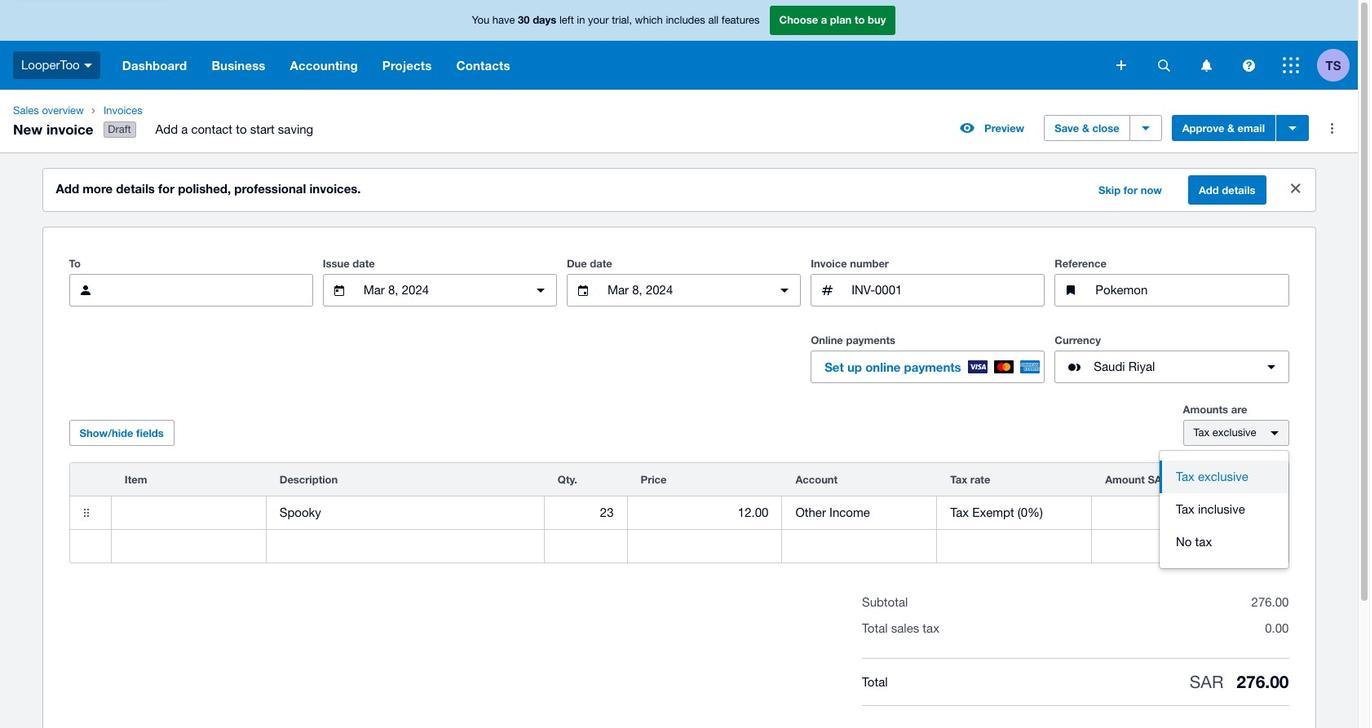 Task type: vqa. For each thing, say whether or not it's contained in the screenshot.
Price field
no



Task type: locate. For each thing, give the bounding box(es) containing it.
1 vertical spatial sar
[[1190, 673, 1224, 692]]

drag and drop line image
[[70, 497, 102, 530]]

exclusive up inclusive at the bottom right of the page
[[1199, 470, 1249, 484]]

& inside button
[[1228, 122, 1235, 135]]

for left the now
[[1124, 184, 1138, 197]]

tax left rate
[[951, 473, 968, 486]]

add for add a contact to start saving
[[155, 123, 178, 136]]

tax exclusive up tax inclusive
[[1177, 470, 1249, 484]]

1 vertical spatial a
[[181, 123, 188, 136]]

accounting
[[290, 58, 358, 73]]

a left 'plan'
[[822, 13, 828, 26]]

payments right online
[[905, 360, 962, 375]]

date right due
[[590, 257, 613, 270]]

details inside button
[[1223, 184, 1256, 197]]

add right the now
[[1200, 184, 1220, 197]]

0 vertical spatial tax
[[1196, 535, 1213, 549]]

you
[[472, 14, 490, 26]]

details right more
[[116, 181, 155, 196]]

banner
[[0, 0, 1359, 90]]

set
[[825, 360, 844, 375]]

ts button
[[1318, 41, 1359, 90]]

payments up online
[[847, 334, 896, 347]]

0 horizontal spatial tax
[[923, 622, 940, 636]]

total down total sales tax
[[862, 675, 888, 689]]

0 horizontal spatial to
[[236, 123, 247, 136]]

1 & from the left
[[1083, 122, 1090, 135]]

a for plan
[[822, 13, 828, 26]]

a for contact
[[181, 123, 188, 136]]

date right issue
[[353, 257, 375, 270]]

Due date text field
[[606, 275, 762, 306]]

1 vertical spatial payments
[[905, 360, 962, 375]]

in
[[577, 14, 585, 26]]

exclusive
[[1213, 427, 1257, 439], [1199, 470, 1249, 484]]

draft
[[108, 123, 131, 136]]

tax
[[1194, 427, 1210, 439], [1177, 470, 1195, 484], [951, 473, 968, 486], [1177, 503, 1195, 517]]

&
[[1083, 122, 1090, 135], [1228, 122, 1235, 135]]

exclusive down are
[[1213, 427, 1257, 439]]

start
[[250, 123, 275, 136]]

which
[[635, 14, 663, 26]]

a
[[822, 13, 828, 26], [181, 123, 188, 136]]

date
[[353, 257, 375, 270], [590, 257, 613, 270]]

contacts button
[[444, 41, 523, 90]]

1 vertical spatial tax exclusive
[[1177, 470, 1249, 484]]

no
[[1177, 535, 1193, 549]]

1 horizontal spatial for
[[1124, 184, 1138, 197]]

tax inside popup button
[[1194, 427, 1210, 439]]

Spooky text field
[[267, 498, 544, 529]]

loopertoo
[[21, 58, 80, 72]]

skip for now
[[1099, 184, 1163, 197]]

save & close button
[[1045, 115, 1131, 141]]

276.00 down the 0.00
[[1237, 673, 1290, 693]]

up
[[848, 360, 863, 375]]

1 horizontal spatial add
[[155, 123, 178, 136]]

show/hide
[[80, 427, 133, 440]]

more invoice options image
[[1316, 112, 1349, 145]]

trial,
[[612, 14, 632, 26]]

a inside banner
[[822, 13, 828, 26]]

tax exclusive
[[1194, 427, 1257, 439], [1177, 470, 1249, 484]]

None field
[[112, 498, 266, 529], [545, 498, 627, 529], [628, 498, 782, 529], [783, 498, 937, 529], [938, 498, 1092, 529], [1093, 498, 1247, 529], [112, 531, 266, 562], [545, 531, 627, 562], [628, 531, 782, 562], [1093, 531, 1247, 562], [112, 498, 266, 529], [545, 498, 627, 529], [628, 498, 782, 529], [783, 498, 937, 529], [938, 498, 1092, 529], [1093, 498, 1247, 529], [112, 531, 266, 562], [545, 531, 627, 562], [628, 531, 782, 562], [1093, 531, 1247, 562]]

skip
[[1099, 184, 1121, 197]]

list box
[[1160, 451, 1289, 569]]

svg image
[[1284, 57, 1300, 73], [1158, 59, 1171, 71], [1202, 59, 1212, 71], [1243, 59, 1255, 71], [1117, 60, 1127, 70], [84, 63, 92, 68]]

currency
[[1055, 334, 1102, 347]]

invoice number
[[811, 257, 889, 270]]

contact element
[[69, 274, 313, 307]]

2 date from the left
[[590, 257, 613, 270]]

close
[[1093, 122, 1120, 135]]

projects button
[[370, 41, 444, 90]]

276.00 up the 0.00
[[1252, 596, 1290, 610]]

details left close button at top right
[[1223, 184, 1256, 197]]

0 horizontal spatial a
[[181, 123, 188, 136]]

1 horizontal spatial sar
[[1190, 673, 1224, 692]]

sar
[[1148, 473, 1170, 486], [1190, 673, 1224, 692]]

0 vertical spatial tax exclusive
[[1194, 427, 1257, 439]]

to for plan
[[855, 13, 865, 26]]

& for close
[[1083, 122, 1090, 135]]

0 vertical spatial payments
[[847, 334, 896, 347]]

professional
[[234, 181, 306, 196]]

add left contact
[[155, 123, 178, 136]]

1 date from the left
[[353, 257, 375, 270]]

a left contact
[[181, 123, 188, 136]]

tax right sales
[[923, 622, 940, 636]]

add
[[155, 123, 178, 136], [56, 181, 79, 196], [1200, 184, 1220, 197]]

0 horizontal spatial sar
[[1148, 473, 1170, 486]]

& inside button
[[1083, 122, 1090, 135]]

amount sar
[[1106, 473, 1170, 486]]

price
[[641, 473, 667, 486]]

more
[[83, 181, 113, 196]]

qty.
[[558, 473, 578, 486]]

banner containing ts
[[0, 0, 1359, 90]]

None text field
[[267, 531, 544, 562]]

riyal
[[1129, 360, 1156, 374]]

1 horizontal spatial &
[[1228, 122, 1235, 135]]

0 vertical spatial total
[[862, 622, 888, 636]]

1 total from the top
[[862, 622, 888, 636]]

loopertoo button
[[0, 41, 110, 90]]

2 horizontal spatial add
[[1200, 184, 1220, 197]]

2 total from the top
[[862, 675, 888, 689]]

0 horizontal spatial date
[[353, 257, 375, 270]]

add left more
[[56, 181, 79, 196]]

features
[[722, 14, 760, 26]]

1 horizontal spatial payments
[[905, 360, 962, 375]]

& left email
[[1228, 122, 1235, 135]]

Invoice number text field
[[850, 275, 1045, 306]]

0 vertical spatial sar
[[1148, 473, 1170, 486]]

0 vertical spatial exclusive
[[1213, 427, 1257, 439]]

Reference text field
[[1095, 275, 1289, 306]]

total
[[862, 622, 888, 636], [862, 675, 888, 689]]

1 horizontal spatial date
[[590, 257, 613, 270]]

tax inclusive
[[1177, 503, 1246, 517]]

1 horizontal spatial details
[[1223, 184, 1256, 197]]

1 vertical spatial total
[[862, 675, 888, 689]]

days
[[533, 13, 557, 26]]

to left start
[[236, 123, 247, 136]]

0.00
[[1266, 622, 1290, 636]]

30
[[518, 13, 530, 26]]

1 vertical spatial exclusive
[[1199, 470, 1249, 484]]

to for contact
[[236, 123, 247, 136]]

now
[[1141, 184, 1163, 197]]

1 horizontal spatial tax
[[1196, 535, 1213, 549]]

tax down amounts
[[1194, 427, 1210, 439]]

tax exclusive down amounts are
[[1194, 427, 1257, 439]]

0 vertical spatial 276.00
[[1252, 596, 1290, 610]]

total down subtotal
[[862, 622, 888, 636]]

276.00
[[1252, 596, 1290, 610], [1237, 673, 1290, 693]]

1 vertical spatial 276.00
[[1237, 673, 1290, 693]]

1 horizontal spatial to
[[855, 13, 865, 26]]

1 vertical spatial tax
[[923, 622, 940, 636]]

2 & from the left
[[1228, 122, 1235, 135]]

saudi riyal
[[1095, 360, 1156, 374]]

1 horizontal spatial a
[[822, 13, 828, 26]]

for
[[158, 181, 175, 196], [1124, 184, 1138, 197]]

tax
[[1196, 535, 1213, 549], [923, 622, 940, 636]]

saudi riyal button
[[1055, 351, 1290, 384]]

subtotal
[[862, 596, 908, 610]]

276.00 for subtotal
[[1252, 596, 1290, 610]]

invoice number element
[[811, 274, 1046, 307]]

list box containing tax exclusive
[[1160, 451, 1289, 569]]

close image
[[1291, 184, 1301, 193]]

to left buy
[[855, 13, 865, 26]]

add inside add details button
[[1200, 184, 1220, 197]]

have
[[493, 14, 515, 26]]

ts
[[1326, 58, 1342, 72]]

group
[[1160, 451, 1289, 569]]

buy
[[868, 13, 887, 26]]

0 horizontal spatial &
[[1083, 122, 1090, 135]]

all
[[709, 14, 719, 26]]

group containing tax exclusive
[[1160, 451, 1289, 569]]

1 vertical spatial to
[[236, 123, 247, 136]]

& right save
[[1083, 122, 1090, 135]]

tax right no
[[1196, 535, 1213, 549]]

sales
[[892, 622, 920, 636]]

choose a plan to buy
[[780, 13, 887, 26]]

0 vertical spatial to
[[855, 13, 865, 26]]

payments
[[847, 334, 896, 347], [905, 360, 962, 375]]

add a contact to start saving
[[155, 123, 313, 136]]

Issue date text field
[[362, 275, 518, 306]]

total sales tax
[[862, 622, 940, 636]]

0 vertical spatial a
[[822, 13, 828, 26]]

0 horizontal spatial details
[[116, 181, 155, 196]]

for left polished,
[[158, 181, 175, 196]]

overview
[[42, 104, 84, 117]]

reference
[[1055, 257, 1107, 270]]

more date options image
[[769, 274, 801, 307]]

0 horizontal spatial add
[[56, 181, 79, 196]]

tax exclusive button
[[1184, 420, 1290, 446]]

polished,
[[178, 181, 231, 196]]



Task type: describe. For each thing, give the bounding box(es) containing it.
saving
[[278, 123, 313, 136]]

tax exclusive inside button
[[1177, 470, 1249, 484]]

tax up tax inclusive
[[1177, 470, 1195, 484]]

amounts are
[[1184, 403, 1248, 416]]

dashboard
[[122, 58, 187, 73]]

0 horizontal spatial payments
[[847, 334, 896, 347]]

To text field
[[108, 275, 312, 306]]

fields
[[136, 427, 164, 440]]

add more details for polished, professional invoices.
[[56, 181, 361, 196]]

business button
[[199, 41, 278, 90]]

total for total
[[862, 675, 888, 689]]

online
[[811, 334, 844, 347]]

choose
[[780, 13, 819, 26]]

invoices
[[104, 104, 143, 117]]

online payments
[[811, 334, 896, 347]]

more date options image
[[525, 274, 557, 307]]

show/hide fields button
[[69, 420, 174, 446]]

tax inside button
[[1196, 535, 1213, 549]]

your
[[588, 14, 609, 26]]

invoice
[[811, 257, 848, 270]]

issue date
[[323, 257, 375, 270]]

rate
[[971, 473, 991, 486]]

sales overview
[[13, 104, 84, 117]]

tax exclusive inside popup button
[[1194, 427, 1257, 439]]

plan
[[831, 13, 852, 26]]

amounts
[[1184, 403, 1229, 416]]

contacts
[[457, 58, 511, 73]]

sales
[[13, 104, 39, 117]]

contact
[[191, 123, 233, 136]]

to
[[69, 257, 81, 270]]

invoices.
[[310, 181, 361, 196]]

no tax
[[1177, 535, 1213, 549]]

date for due date
[[590, 257, 613, 270]]

no tax button
[[1160, 526, 1289, 559]]

new
[[13, 120, 43, 138]]

inclusive
[[1199, 503, 1246, 517]]

tax up no
[[1177, 503, 1195, 517]]

tax rate
[[951, 473, 991, 486]]

exclusive inside tax exclusive popup button
[[1213, 427, 1257, 439]]

accounting button
[[278, 41, 370, 90]]

tax inside invoice line item list element
[[951, 473, 968, 486]]

total for total sales tax
[[862, 622, 888, 636]]

issue
[[323, 257, 350, 270]]

add details button
[[1189, 176, 1267, 205]]

save
[[1055, 122, 1080, 135]]

online
[[866, 360, 901, 375]]

add details
[[1200, 184, 1256, 197]]

approve & email
[[1183, 122, 1266, 135]]

business
[[212, 58, 266, 73]]

exclusive inside tax exclusive button
[[1199, 470, 1249, 484]]

due
[[567, 257, 587, 270]]

sales overview link
[[7, 103, 90, 119]]

0 horizontal spatial for
[[158, 181, 175, 196]]

left
[[560, 14, 574, 26]]

tax exclusive button
[[1160, 461, 1289, 494]]

close button
[[1280, 172, 1313, 205]]

saudi
[[1095, 360, 1126, 374]]

svg image inside loopertoo popup button
[[84, 63, 92, 68]]

item
[[125, 473, 147, 486]]

number
[[850, 257, 889, 270]]

payments inside set up online payments popup button
[[905, 360, 962, 375]]

add for add details
[[1200, 184, 1220, 197]]

dashboard link
[[110, 41, 199, 90]]

sar inside invoice line item list element
[[1148, 473, 1170, 486]]

invoice
[[46, 120, 93, 138]]

invoice line item list element
[[69, 463, 1290, 564]]

& for email
[[1228, 122, 1235, 135]]

save & close
[[1055, 122, 1120, 135]]

276.00 for sar
[[1237, 673, 1290, 693]]

amount
[[1106, 473, 1146, 486]]

preview button
[[951, 115, 1035, 141]]

are
[[1232, 403, 1248, 416]]

due date
[[567, 257, 613, 270]]

skip for now button
[[1089, 177, 1173, 203]]

set up online payments button
[[811, 351, 1046, 384]]

date for issue date
[[353, 257, 375, 270]]

description
[[280, 473, 338, 486]]

set up online payments
[[825, 360, 962, 375]]

account
[[796, 473, 838, 486]]

for inside button
[[1124, 184, 1138, 197]]

approve & email button
[[1172, 115, 1276, 141]]

add for add more details for polished, professional invoices.
[[56, 181, 79, 196]]

you have 30 days left in your trial, which includes all features
[[472, 13, 760, 26]]

invoices link
[[97, 103, 327, 119]]

includes
[[666, 14, 706, 26]]

new invoice
[[13, 120, 93, 138]]

email
[[1238, 122, 1266, 135]]

projects
[[383, 58, 432, 73]]

preview
[[985, 122, 1025, 135]]



